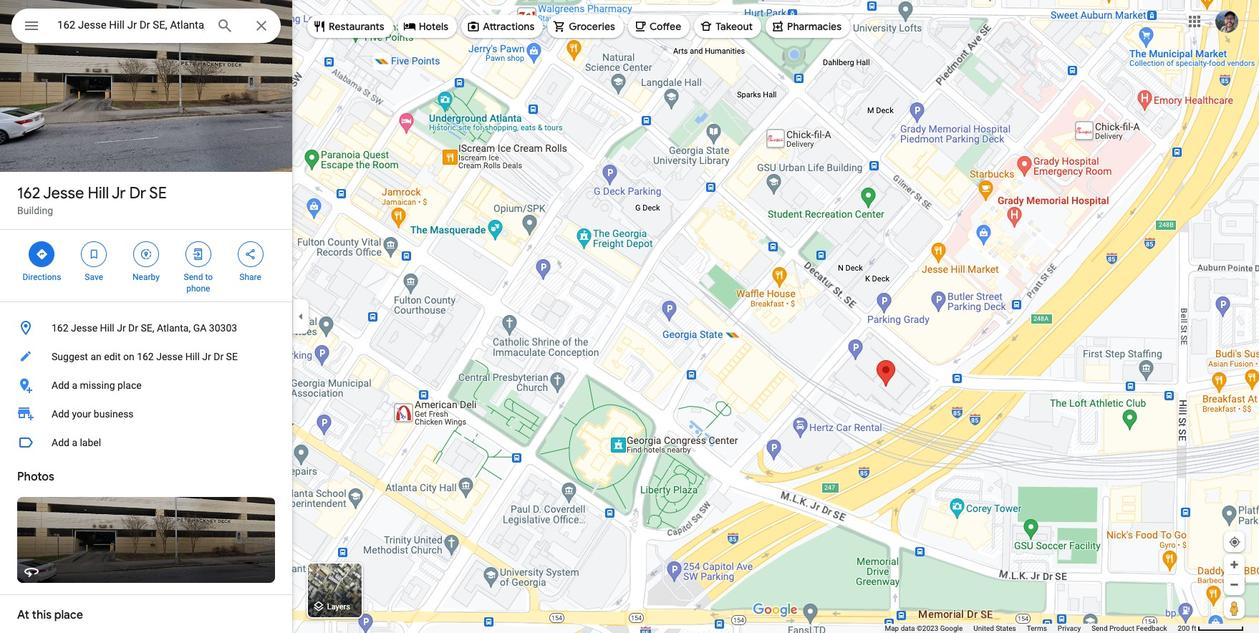 Task type: locate. For each thing, give the bounding box(es) containing it.
map data ©2023 google
[[885, 625, 963, 633]]

states
[[996, 625, 1017, 633]]

se up 
[[149, 183, 167, 203]]

0 horizontal spatial se
[[149, 183, 167, 203]]

hill inside 162 jesse hill jr dr se building
[[88, 183, 109, 203]]

2 vertical spatial hill
[[185, 351, 200, 363]]

1 vertical spatial add
[[52, 408, 69, 420]]

place down on on the bottom of page
[[118, 380, 142, 391]]

162 for se
[[17, 183, 40, 203]]

2 add from the top
[[52, 408, 69, 420]]

0 vertical spatial place
[[118, 380, 142, 391]]

add your business link
[[0, 400, 292, 428]]

jesse inside 162 jesse hill jr dr se building
[[43, 183, 84, 203]]

place
[[118, 380, 142, 391], [54, 608, 83, 623]]

a left missing
[[72, 380, 77, 391]]

coffee button
[[628, 9, 690, 44]]

none field inside 162 jesse hill jr dr se, atlanta, ga 30303 field
[[57, 16, 205, 34]]

send up phone
[[184, 272, 203, 282]]

add left label at the bottom left of the page
[[52, 437, 69, 449]]

1 add from the top
[[52, 380, 69, 391]]

a left label at the bottom left of the page
[[72, 437, 77, 449]]

jesse up building
[[43, 183, 84, 203]]

suggest an edit on 162 jesse hill jr dr se
[[52, 351, 238, 363]]

send to phone
[[184, 272, 213, 294]]


[[23, 16, 40, 36]]

dr down 30303
[[214, 351, 224, 363]]

1 vertical spatial send
[[1092, 625, 1108, 633]]

0 vertical spatial 162
[[17, 183, 40, 203]]

2 vertical spatial 162
[[137, 351, 154, 363]]

1 vertical spatial place
[[54, 608, 83, 623]]

google account: cj baylor  
(christian.baylor@adept.ai) image
[[1216, 10, 1239, 33]]

a for label
[[72, 437, 77, 449]]

hill up ""
[[88, 183, 109, 203]]

add inside add your business link
[[52, 408, 69, 420]]

None field
[[57, 16, 205, 34]]

edit
[[104, 351, 121, 363]]

162 right on on the bottom of page
[[137, 351, 154, 363]]

0 vertical spatial dr
[[129, 183, 146, 203]]

map
[[885, 625, 899, 633]]

groceries button
[[548, 9, 624, 44]]

a
[[72, 380, 77, 391], [72, 437, 77, 449]]

162 jesse hill jr dr se, atlanta, ga 30303 button
[[0, 314, 292, 342]]

0 vertical spatial send
[[184, 272, 203, 282]]

1 horizontal spatial se
[[226, 351, 238, 363]]

add for add a label
[[52, 437, 69, 449]]

jr inside 162 jesse hill jr dr se building
[[112, 183, 126, 203]]

0 vertical spatial jr
[[112, 183, 126, 203]]

se
[[149, 183, 167, 203], [226, 351, 238, 363]]

jesse inside button
[[71, 322, 97, 334]]

se down 30303
[[226, 351, 238, 363]]

2 vertical spatial dr
[[214, 351, 224, 363]]

on
[[123, 351, 134, 363]]

pharmacies button
[[766, 9, 851, 44]]

dr left se,
[[128, 322, 138, 334]]

2 horizontal spatial 162
[[137, 351, 154, 363]]

1 vertical spatial dr
[[128, 322, 138, 334]]

add inside add a label button
[[52, 437, 69, 449]]

footer containing map data ©2023 google
[[885, 624, 1178, 633]]

send for send product feedback
[[1092, 625, 1108, 633]]

200 ft button
[[1178, 625, 1245, 633]]

send left product
[[1092, 625, 1108, 633]]

0 vertical spatial hill
[[88, 183, 109, 203]]

place right this
[[54, 608, 83, 623]]

hill for se
[[88, 183, 109, 203]]

show your location image
[[1229, 536, 1242, 549]]

restaurants button
[[307, 9, 393, 44]]

add left your at the left of page
[[52, 408, 69, 420]]


[[192, 246, 205, 262]]

162 inside 162 jesse hill jr dr se building
[[17, 183, 40, 203]]

hill
[[88, 183, 109, 203], [100, 322, 114, 334], [185, 351, 200, 363]]

2 vertical spatial jesse
[[156, 351, 183, 363]]

dr up 
[[129, 183, 146, 203]]

groceries
[[569, 20, 615, 33]]

162 up suggest
[[52, 322, 68, 334]]

dr
[[129, 183, 146, 203], [128, 322, 138, 334], [214, 351, 224, 363]]

attractions
[[483, 20, 535, 33]]

jesse
[[43, 183, 84, 203], [71, 322, 97, 334], [156, 351, 183, 363]]

162
[[17, 183, 40, 203], [52, 322, 68, 334], [137, 351, 154, 363]]

footer inside google maps element
[[885, 624, 1178, 633]]

hotels
[[419, 20, 449, 33]]

send inside 'button'
[[1092, 625, 1108, 633]]

jr inside button
[[117, 322, 126, 334]]

united states
[[974, 625, 1017, 633]]

jesse up 'an'
[[71, 322, 97, 334]]

1 horizontal spatial 162
[[52, 322, 68, 334]]

jesse for se
[[43, 183, 84, 203]]

hill up edit
[[100, 322, 114, 334]]

0 vertical spatial add
[[52, 380, 69, 391]]

0 horizontal spatial 162
[[17, 183, 40, 203]]

1 vertical spatial hill
[[100, 322, 114, 334]]

1 vertical spatial jr
[[117, 322, 126, 334]]

2 vertical spatial add
[[52, 437, 69, 449]]

send inside send to phone
[[184, 272, 203, 282]]

hill inside button
[[100, 322, 114, 334]]

162 Jesse Hill Jr Dr SE, Atlanta, GA 30303 field
[[11, 9, 281, 43]]

jr for se
[[112, 183, 126, 203]]

dr inside 162 jesse hill jr dr se building
[[129, 183, 146, 203]]

1 horizontal spatial place
[[118, 380, 142, 391]]


[[244, 246, 257, 262]]

0 vertical spatial a
[[72, 380, 77, 391]]

200
[[1178, 625, 1190, 633]]

to
[[205, 272, 213, 282]]

162 jesse hill jr dr se main content
[[0, 0, 292, 633]]

ga
[[193, 322, 207, 334]]

add a missing place button
[[0, 371, 292, 400]]

2 a from the top
[[72, 437, 77, 449]]

1 vertical spatial a
[[72, 437, 77, 449]]

nearby
[[133, 272, 160, 282]]

send
[[184, 272, 203, 282], [1092, 625, 1108, 633]]

 search field
[[11, 9, 281, 46]]

se,
[[141, 322, 154, 334]]

privacy
[[1058, 625, 1081, 633]]

pharmacies
[[787, 20, 842, 33]]

jr
[[112, 183, 126, 203], [117, 322, 126, 334], [202, 351, 211, 363]]

product
[[1110, 625, 1135, 633]]

footer
[[885, 624, 1178, 633]]

add
[[52, 380, 69, 391], [52, 408, 69, 420], [52, 437, 69, 449]]

200 ft
[[1178, 625, 1197, 633]]

add inside add a missing place button
[[52, 380, 69, 391]]

google
[[941, 625, 963, 633]]

162 inside 162 jesse hill jr dr se, atlanta, ga 30303 button
[[52, 322, 68, 334]]

dr for se
[[129, 183, 146, 203]]

google maps element
[[0, 0, 1260, 633]]

an
[[91, 351, 102, 363]]

data
[[901, 625, 915, 633]]

privacy button
[[1058, 624, 1081, 633]]

suggest an edit on 162 jesse hill jr dr se button
[[0, 342, 292, 371]]

share
[[240, 272, 261, 282]]

add down suggest
[[52, 380, 69, 391]]

0 vertical spatial se
[[149, 183, 167, 203]]

0 horizontal spatial send
[[184, 272, 203, 282]]

1 vertical spatial 162
[[52, 322, 68, 334]]

hill inside button
[[185, 351, 200, 363]]

162 up building
[[17, 183, 40, 203]]


[[140, 246, 153, 262]]

building
[[17, 205, 53, 216]]

jr inside button
[[202, 351, 211, 363]]

hotels button
[[397, 9, 457, 44]]

3 add from the top
[[52, 437, 69, 449]]

attractions button
[[462, 9, 543, 44]]

0 vertical spatial jesse
[[43, 183, 84, 203]]

1 vertical spatial jesse
[[71, 322, 97, 334]]

jesse down atlanta,
[[156, 351, 183, 363]]

feedback
[[1137, 625, 1167, 633]]

dr inside button
[[128, 322, 138, 334]]

1 vertical spatial se
[[226, 351, 238, 363]]

1 horizontal spatial send
[[1092, 625, 1108, 633]]

hill down ga
[[185, 351, 200, 363]]

1 a from the top
[[72, 380, 77, 391]]

162 inside suggest an edit on 162 jesse hill jr dr se button
[[137, 351, 154, 363]]

2 vertical spatial jr
[[202, 351, 211, 363]]



Task type: vqa. For each thing, say whether or not it's contained in the screenshot.


Task type: describe. For each thing, give the bounding box(es) containing it.
directions
[[23, 272, 61, 282]]

hill for se,
[[100, 322, 114, 334]]

suggest
[[52, 351, 88, 363]]

collapse side panel image
[[293, 309, 309, 325]]

162 for se,
[[52, 322, 68, 334]]

0 horizontal spatial place
[[54, 608, 83, 623]]

zoom out image
[[1229, 580, 1240, 590]]

send product feedback button
[[1092, 624, 1167, 633]]

at this place
[[17, 608, 83, 623]]

30303
[[209, 322, 237, 334]]

united
[[974, 625, 994, 633]]

©2023
[[917, 625, 939, 633]]

restaurants
[[329, 20, 385, 33]]

se inside suggest an edit on 162 jesse hill jr dr se button
[[226, 351, 238, 363]]

layers
[[327, 603, 350, 612]]

terms
[[1027, 625, 1047, 633]]

coffee
[[650, 20, 682, 33]]

actions for 162 jesse hill jr dr se region
[[0, 230, 292, 302]]

atlanta,
[[157, 322, 191, 334]]

photos
[[17, 470, 54, 484]]

ft
[[1192, 625, 1197, 633]]

united states button
[[974, 624, 1017, 633]]

add a label
[[52, 437, 101, 449]]

at
[[17, 608, 29, 623]]

send for send to phone
[[184, 272, 203, 282]]

162 jesse hill jr dr se, atlanta, ga 30303
[[52, 322, 237, 334]]

your
[[72, 408, 91, 420]]

jesse for se,
[[71, 322, 97, 334]]

a for missing
[[72, 380, 77, 391]]

162 jesse hill jr dr se building
[[17, 183, 167, 216]]

phone
[[186, 284, 210, 294]]

dr for se,
[[128, 322, 138, 334]]

business
[[94, 408, 134, 420]]

takeout button
[[694, 9, 762, 44]]

takeout
[[716, 20, 753, 33]]

send product feedback
[[1092, 625, 1167, 633]]

add for add a missing place
[[52, 380, 69, 391]]

save
[[85, 272, 103, 282]]

dr inside button
[[214, 351, 224, 363]]

terms button
[[1027, 624, 1047, 633]]

place inside button
[[118, 380, 142, 391]]

label
[[80, 437, 101, 449]]

add your business
[[52, 408, 134, 420]]

this
[[32, 608, 52, 623]]

jesse inside button
[[156, 351, 183, 363]]

missing
[[80, 380, 115, 391]]

zoom in image
[[1229, 560, 1240, 570]]


[[35, 246, 48, 262]]

show street view coverage image
[[1224, 598, 1245, 619]]

add a missing place
[[52, 380, 142, 391]]

add a label button
[[0, 428, 292, 457]]

jr for se,
[[117, 322, 126, 334]]

add for add your business
[[52, 408, 69, 420]]


[[88, 246, 100, 262]]

 button
[[11, 9, 52, 46]]

se inside 162 jesse hill jr dr se building
[[149, 183, 167, 203]]



